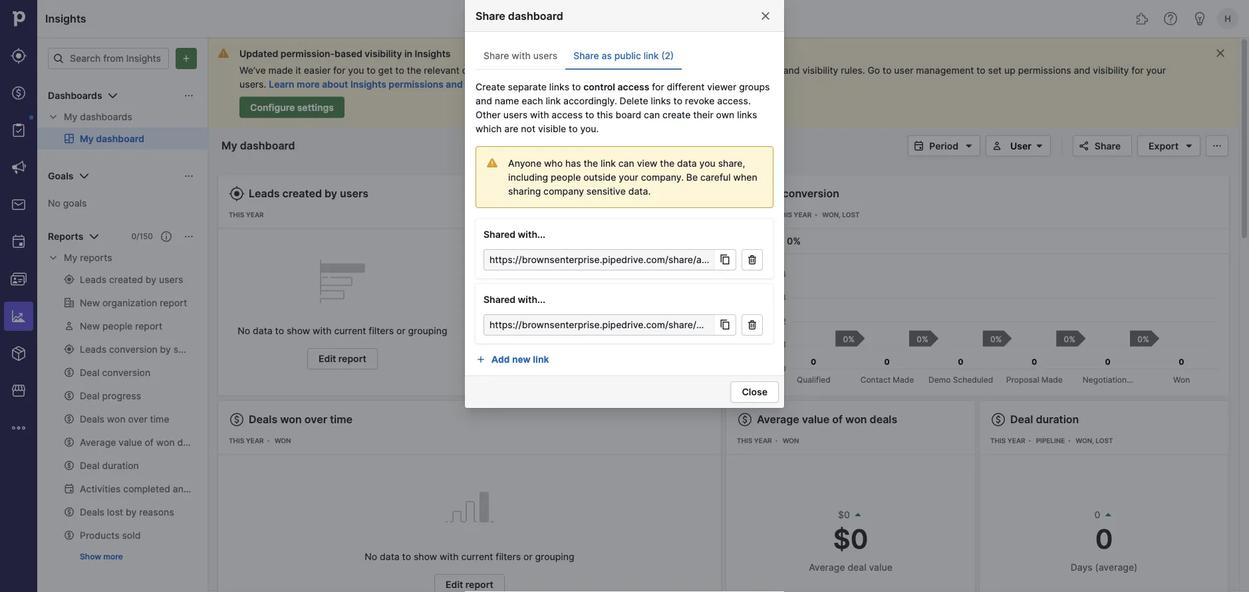 Task type: locate. For each thing, give the bounding box(es) containing it.
no data to show with current filters or grouping for time
[[365, 552, 575, 563]]

1 horizontal spatial edit report button
[[435, 575, 505, 593]]

0 vertical spatial can
[[644, 109, 660, 120]]

1 horizontal spatial links
[[651, 95, 671, 106]]

color primary image inside dashboards button
[[184, 90, 194, 101]]

0 vertical spatial with...
[[518, 229, 546, 241]]

sensitive
[[587, 186, 626, 197]]

$0
[[838, 510, 850, 521], [833, 523, 868, 556]]

current
[[334, 325, 366, 337], [588, 325, 620, 337], [461, 552, 493, 563]]

goals up no goals
[[48, 171, 73, 182]]

2 won from the left
[[783, 437, 799, 445]]

not
[[521, 123, 536, 134]]

1 horizontal spatial won
[[783, 437, 799, 445]]

color primary image
[[760, 11, 771, 21], [1216, 48, 1226, 59], [105, 88, 121, 104], [961, 141, 977, 151], [1182, 141, 1198, 151], [1210, 141, 1226, 151], [184, 171, 194, 182], [229, 186, 245, 202], [483, 186, 499, 202], [184, 232, 194, 242], [718, 255, 734, 265], [745, 320, 760, 331], [991, 412, 1007, 428]]

public
[[615, 50, 641, 62]]

period button
[[908, 135, 981, 157]]

link inside anyone who has the link can view the data you share, including people outside your company. be careful when sharing company sensitive data.
[[601, 158, 616, 169]]

share for share dashboard
[[476, 9, 506, 22]]

1 my from the top
[[64, 111, 77, 123]]

my right color undefined icon
[[64, 111, 77, 123]]

you down based at the top
[[348, 65, 364, 76]]

1 horizontal spatial won,
[[1076, 437, 1094, 445]]

users up create separate links to control access
[[533, 50, 558, 62]]

1 vertical spatial deal
[[1011, 414, 1034, 426]]

link up match
[[644, 50, 659, 62]]

1 vertical spatial lost
[[1096, 437, 1113, 445]]

or for leads conversion by sources
[[651, 325, 660, 337]]

reports down no goals
[[80, 252, 112, 264]]

dashboards up my dashboards
[[48, 90, 102, 101]]

conversion down "people"
[[537, 187, 594, 200]]

2 horizontal spatial grouping
[[662, 325, 702, 337]]

menu item
[[0, 298, 37, 335]]

my for my dashboards
[[64, 111, 77, 123]]

my down no goals
[[64, 252, 77, 264]]

share as public link (2)
[[574, 50, 674, 62]]

2 horizontal spatial for
[[1132, 65, 1144, 76]]

2 horizontal spatial filters
[[623, 325, 648, 337]]

won
[[275, 437, 291, 445], [783, 437, 799, 445]]

0 horizontal spatial your
[[619, 172, 639, 183]]

share left export on the top right
[[1095, 140, 1121, 152]]

color primary image inside goals button
[[76, 168, 92, 184]]

1 horizontal spatial won, lost
[[1076, 437, 1113, 445]]

goals
[[48, 171, 73, 182], [63, 198, 87, 209]]

0 horizontal spatial links
[[549, 81, 570, 92]]

access up visible
[[552, 109, 583, 120]]

0 horizontal spatial edit report button
[[307, 349, 378, 370]]

view
[[637, 158, 658, 169]]

data. left the your
[[462, 65, 485, 76]]

0 horizontal spatial edit report
[[319, 354, 367, 365]]

permissions
[[728, 65, 781, 76], [1018, 65, 1072, 76], [389, 79, 444, 90]]

campaigns image
[[11, 160, 27, 176]]

dashboards down dashboards button
[[80, 111, 132, 123]]

0 horizontal spatial won
[[280, 414, 302, 426]]

average down close
[[757, 414, 800, 426]]

data inside anyone who has the link can view the data you share, including people outside your company. be careful when sharing company sensitive data.
[[677, 158, 697, 169]]

0 horizontal spatial deal
[[757, 187, 780, 200]]

link right new
[[533, 355, 549, 365]]

insights down get
[[351, 79, 386, 90]]

2 conversion from the left
[[783, 187, 840, 200]]

with for leads conversion by sources
[[567, 325, 586, 337]]

dashboards inside dashboards button
[[48, 90, 102, 101]]

1 conversion from the left
[[537, 187, 594, 200]]

0 vertical spatial shared
[[484, 229, 516, 241]]

edit for time
[[446, 580, 463, 591]]

0 horizontal spatial filters
[[369, 325, 394, 337]]

deal down when
[[757, 187, 780, 200]]

1 horizontal spatial grouping
[[535, 552, 575, 563]]

sales inbox image
[[11, 197, 27, 213]]

permissions right up
[[1018, 65, 1072, 76]]

no data to show with current filters or grouping
[[238, 325, 448, 337], [492, 325, 702, 337], [365, 552, 575, 563]]

data. down company. at the top right
[[629, 186, 651, 197]]

won,
[[822, 211, 841, 219], [1076, 437, 1094, 445]]

link down create separate links to control access
[[546, 95, 561, 106]]

conversion up 0%
[[783, 187, 840, 200]]

leads
[[249, 187, 280, 200], [503, 187, 534, 200]]

share inside button
[[1095, 140, 1121, 152]]

set
[[988, 65, 1002, 76]]

(average)
[[1095, 562, 1138, 574]]

1 vertical spatial goals
[[63, 198, 87, 209]]

0 vertical spatial report
[[339, 354, 367, 365]]

share up the your
[[484, 50, 509, 62]]

0 horizontal spatial users
[[340, 187, 369, 200]]

access down the share with users in the top left of the page
[[510, 65, 541, 76]]

create
[[476, 81, 505, 92]]

pipeline down deal duration link
[[1036, 437, 1065, 445]]

0 vertical spatial users
[[533, 50, 558, 62]]

filters
[[369, 325, 394, 337], [623, 325, 648, 337], [496, 552, 521, 563]]

1 horizontal spatial access
[[552, 109, 583, 120]]

access
[[510, 65, 541, 76], [618, 81, 650, 92], [552, 109, 583, 120]]

conversion for leads
[[537, 187, 594, 200]]

leads image
[[11, 48, 27, 64]]

deal left duration
[[1011, 414, 1034, 426]]

average for average deal value
[[809, 562, 845, 574]]

won
[[280, 414, 302, 426], [846, 414, 867, 426]]

Search Pipedrive field
[[505, 5, 745, 32]]

1 horizontal spatial more
[[297, 79, 320, 90]]

company
[[544, 186, 584, 197]]

1 vertical spatial won, lost
[[1076, 437, 1113, 445]]

filters for sources
[[623, 325, 648, 337]]

2 leads from the left
[[503, 187, 534, 200]]

0 horizontal spatial color positive image
[[853, 510, 864, 521]]

report
[[339, 354, 367, 365], [466, 580, 494, 591]]

your down (2)
[[662, 65, 681, 76]]

more
[[297, 79, 320, 90], [103, 553, 123, 562]]

won, for deal duration
[[1076, 437, 1094, 445]]

deal
[[848, 562, 867, 574]]

0 horizontal spatial value
[[802, 414, 830, 426]]

pipeline
[[737, 211, 766, 219], [1036, 437, 1065, 445]]

lost
[[842, 211, 860, 219], [1096, 437, 1113, 445]]

won down deals won over time
[[275, 437, 291, 445]]

links right 'separate'
[[549, 81, 570, 92]]

shared with... down sharing
[[484, 229, 546, 241]]

0 vertical spatial won, lost
[[822, 211, 860, 219]]

for
[[333, 65, 346, 76], [1132, 65, 1144, 76], [652, 81, 664, 92]]

by for created
[[325, 187, 337, 200]]

0 horizontal spatial by
[[325, 187, 337, 200]]

0 vertical spatial edit report
[[319, 354, 367, 365]]

with for deals won over time
[[440, 552, 459, 563]]

lost for deal duration
[[1096, 437, 1113, 445]]

color secondary image left my reports
[[48, 253, 59, 263]]

share for share with users
[[484, 50, 509, 62]]

can inside anyone who has the link can view the data you share, including people outside your company. be careful when sharing company sensitive data.
[[619, 158, 635, 169]]

1 vertical spatial 0
[[1096, 523, 1113, 556]]

1 vertical spatial links
[[651, 95, 671, 106]]

color secondary image right color secondary icon
[[1032, 141, 1048, 151]]

won, lost down deal conversion on the right top
[[822, 211, 860, 219]]

insights inside we've made it easier for you to get to the relevant data. your access to insights data will match your pipedrive permissions and visibility rules. go to user management to set up permissions and visibility for your users.
[[555, 65, 590, 76]]

by down outside
[[596, 187, 609, 200]]

the down in at left top
[[407, 65, 421, 76]]

0 horizontal spatial more
[[103, 553, 123, 562]]

0 horizontal spatial won
[[275, 437, 291, 445]]

2 vertical spatial color secondary image
[[48, 253, 59, 263]]

deals
[[249, 414, 278, 426]]

0 vertical spatial shared with...
[[484, 229, 546, 241]]

won left 'over'
[[280, 414, 302, 426]]

1 horizontal spatial filters
[[496, 552, 521, 563]]

reports up my reports
[[48, 231, 83, 243]]

1 shared with... from the top
[[484, 229, 546, 241]]

period
[[930, 140, 959, 152]]

won, for deal conversion
[[822, 211, 841, 219]]

grouping for leads created by users
[[408, 325, 448, 337]]

1 vertical spatial shared
[[484, 294, 516, 306]]

access up the delete
[[618, 81, 650, 92]]

1 by from the left
[[325, 187, 337, 200]]

2 horizontal spatial current
[[588, 325, 620, 337]]

1 horizontal spatial or
[[524, 552, 533, 563]]

this year
[[229, 211, 264, 219], [483, 211, 518, 219], [777, 211, 812, 219], [229, 437, 264, 445], [737, 437, 772, 445], [991, 437, 1026, 445]]

you
[[348, 65, 364, 76], [700, 158, 716, 169]]

more inside button
[[103, 553, 123, 562]]

1 horizontal spatial by
[[596, 187, 609, 200]]

reports
[[48, 231, 83, 243], [80, 252, 112, 264]]

deal conversion link
[[757, 187, 840, 200]]

go
[[868, 65, 880, 76]]

1 horizontal spatial can
[[644, 109, 660, 120]]

with... up new
[[518, 294, 546, 306]]

permissions down relevant
[[389, 79, 444, 90]]

data.
[[462, 65, 485, 76], [629, 186, 651, 197]]

more right show
[[103, 553, 123, 562]]

1 horizontal spatial current
[[461, 552, 493, 563]]

1 shared from the top
[[484, 229, 516, 241]]

learn more about insights permissions and visibility link
[[269, 77, 513, 90]]

color secondary image
[[48, 112, 59, 122], [1032, 141, 1048, 151], [48, 253, 59, 263]]

color positive image
[[853, 510, 864, 521], [1103, 510, 1114, 521]]

this year down sharing
[[483, 211, 518, 219]]

2 by from the left
[[596, 187, 609, 200]]

has
[[565, 158, 581, 169]]

0 vertical spatial lost
[[842, 211, 860, 219]]

1 horizontal spatial show
[[414, 552, 437, 563]]

0 vertical spatial won,
[[822, 211, 841, 219]]

with
[[512, 50, 531, 62], [530, 109, 549, 120], [313, 325, 332, 337], [567, 325, 586, 337], [440, 552, 459, 563]]

add new link
[[492, 355, 549, 365]]

can down the delete
[[644, 109, 660, 120]]

users up "are"
[[503, 109, 528, 120]]

2 vertical spatial links
[[737, 109, 757, 120]]

users.
[[240, 79, 266, 90]]

activities image
[[11, 234, 27, 250]]

links up create
[[651, 95, 671, 106]]

average value of won deals link
[[757, 414, 898, 426]]

the up outside
[[584, 158, 598, 169]]

color primary image inside dashboards button
[[105, 88, 121, 104]]

data. inside anyone who has the link can view the data you share, including people outside your company. be careful when sharing company sensitive data.
[[629, 186, 651, 197]]

shared with... up add new link button
[[484, 294, 546, 306]]

win
[[737, 236, 755, 247]]

own
[[716, 109, 735, 120]]

days (average)
[[1071, 562, 1138, 574]]

users inside for different viewer groups and name each link accordingly. delete links to revoke access. other users with access to this board can create their own links which are not visible to you.
[[503, 109, 528, 120]]

1 color positive image from the left
[[853, 510, 864, 521]]

region
[[737, 263, 1219, 386]]

based
[[335, 48, 362, 59]]

no data to show with current filters or grouping for sources
[[492, 325, 702, 337]]

deal
[[757, 187, 780, 200], [1011, 414, 1034, 426]]

shared down sharing
[[484, 229, 516, 241]]

permission-
[[281, 48, 335, 59]]

color positive image up deal
[[853, 510, 864, 521]]

1 horizontal spatial pipeline
[[1036, 437, 1065, 445]]

settings
[[297, 102, 334, 113]]

products image
[[11, 346, 27, 362]]

by right created
[[325, 187, 337, 200]]

0 vertical spatial my
[[64, 111, 77, 123]]

0 vertical spatial $0
[[838, 510, 850, 521]]

share
[[476, 9, 506, 22], [484, 50, 509, 62], [574, 50, 599, 62], [1095, 140, 1121, 152]]

0 horizontal spatial current
[[334, 325, 366, 337]]

1 horizontal spatial edit report
[[446, 580, 494, 591]]

grouping for leads conversion by sources
[[662, 325, 702, 337]]

user button
[[986, 135, 1051, 157]]

1 vertical spatial report
[[466, 580, 494, 591]]

1 leads from the left
[[249, 187, 280, 200]]

no data to show with current filters or grouping for users
[[238, 325, 448, 337]]

2 color positive image from the left
[[1103, 510, 1114, 521]]

1 vertical spatial my
[[64, 252, 77, 264]]

0
[[1095, 510, 1101, 521], [1096, 523, 1113, 556]]

management
[[916, 65, 974, 76]]

1 horizontal spatial leads
[[503, 187, 534, 200]]

color undefined image
[[11, 122, 27, 138]]

the up company. at the top right
[[660, 158, 675, 169]]

shared with...
[[484, 229, 546, 241], [484, 294, 546, 306]]

1 vertical spatial edit report button
[[435, 575, 505, 593]]

goals button
[[37, 166, 208, 187]]

2 my from the top
[[64, 252, 77, 264]]

won, down duration
[[1076, 437, 1094, 445]]

for inside for different viewer groups and name each link accordingly. delete links to revoke access. other users with access to this board can create their own links which are not visible to you.
[[652, 81, 664, 92]]

0 horizontal spatial data.
[[462, 65, 485, 76]]

leads down including
[[503, 187, 534, 200]]

value
[[802, 414, 830, 426], [869, 562, 893, 574]]

1 vertical spatial more
[[103, 553, 123, 562]]

0 vertical spatial you
[[348, 65, 364, 76]]

this year down deals
[[229, 437, 264, 445]]

link up outside
[[601, 158, 616, 169]]

color secondary image right color undefined icon
[[48, 112, 59, 122]]

1 vertical spatial users
[[503, 109, 528, 120]]

2 shared from the top
[[484, 294, 516, 306]]

goals inside button
[[48, 171, 73, 182]]

(2)
[[662, 50, 674, 62]]

shared up add
[[484, 294, 516, 306]]

color positive image up days (average)
[[1103, 510, 1114, 521]]

link inside button
[[533, 355, 549, 365]]

you up careful
[[700, 158, 716, 169]]

won right of
[[846, 414, 867, 426]]

edit for users
[[319, 354, 336, 365]]

menu
[[0, 0, 37, 593]]

conversion for deal
[[783, 187, 840, 200]]

value right deal
[[869, 562, 893, 574]]

1 vertical spatial with...
[[518, 294, 546, 306]]

0 vertical spatial edit
[[319, 354, 336, 365]]

year down deal duration link
[[1008, 437, 1026, 445]]

color secondary image for my dashboards
[[48, 112, 59, 122]]

1 won from the left
[[275, 437, 291, 445]]

your down quick help image
[[1147, 65, 1166, 76]]

this
[[229, 211, 244, 219], [483, 211, 499, 219], [777, 211, 792, 219], [229, 437, 244, 445], [737, 437, 753, 445], [991, 437, 1006, 445]]

1 vertical spatial shared with...
[[484, 294, 546, 306]]

average left deal
[[809, 562, 845, 574]]

with for leads created by users
[[313, 325, 332, 337]]

1 horizontal spatial value
[[869, 562, 893, 574]]

link inside for different viewer groups and name each link accordingly. delete links to revoke access. other users with access to this board can create their own links which are not visible to you.
[[546, 95, 561, 106]]

contacts image
[[11, 271, 27, 287]]

0 horizontal spatial leads
[[249, 187, 280, 200]]

0 vertical spatial dashboards
[[48, 90, 102, 101]]

color active image
[[476, 355, 486, 365]]

0 vertical spatial data.
[[462, 65, 485, 76]]

1 horizontal spatial average
[[809, 562, 845, 574]]

1 vertical spatial you
[[700, 158, 716, 169]]

more down easier on the left top of the page
[[297, 79, 320, 90]]

color primary image
[[53, 53, 64, 64], [184, 90, 194, 101], [911, 141, 927, 151], [1076, 141, 1092, 151], [76, 168, 92, 184], [737, 186, 753, 202], [86, 229, 102, 245], [161, 232, 172, 242], [745, 255, 760, 265], [718, 320, 734, 331], [229, 412, 245, 428], [737, 412, 753, 428]]

1 horizontal spatial conversion
[[783, 187, 840, 200]]

to
[[367, 65, 376, 76], [395, 65, 404, 76], [543, 65, 552, 76], [883, 65, 892, 76], [977, 65, 986, 76], [572, 81, 581, 92], [674, 95, 683, 106], [585, 109, 594, 120], [569, 123, 578, 134], [275, 325, 284, 337], [529, 325, 538, 337], [402, 552, 411, 563]]

1 vertical spatial dashboards
[[80, 111, 132, 123]]

Search from Insights text field
[[48, 48, 169, 69]]

1 vertical spatial value
[[869, 562, 893, 574]]

1 horizontal spatial edit
[[446, 580, 463, 591]]

won, down deal conversion on the right top
[[822, 211, 841, 219]]

links down access.
[[737, 109, 757, 120]]

average deal value
[[809, 562, 893, 574]]

with... down sharing
[[518, 229, 546, 241]]

new
[[512, 355, 530, 365]]

configure settings
[[250, 102, 334, 113]]

edit
[[319, 354, 336, 365], [446, 580, 463, 591]]

won, lost down duration
[[1076, 437, 1113, 445]]

the
[[407, 65, 421, 76], [584, 158, 598, 169], [660, 158, 675, 169]]

0 vertical spatial deal
[[757, 187, 780, 200]]

leads left created
[[249, 187, 280, 200]]

0 horizontal spatial report
[[339, 354, 367, 365]]

can left view
[[619, 158, 635, 169]]

permissions up 'groups'
[[728, 65, 781, 76]]

it
[[296, 65, 301, 76]]

rules.
[[841, 65, 865, 76]]

your up the "sources"
[[619, 172, 639, 183]]

value left of
[[802, 414, 830, 426]]

2 horizontal spatial links
[[737, 109, 757, 120]]

grouping for deals won over time
[[535, 552, 575, 563]]

we've
[[240, 65, 266, 76]]

users right created
[[340, 187, 369, 200]]

no goals
[[48, 198, 87, 209]]

goals down goals button
[[63, 198, 87, 209]]

link
[[644, 50, 659, 62], [546, 95, 561, 106], [601, 158, 616, 169], [533, 355, 549, 365]]

filters for time
[[496, 552, 521, 563]]

1 horizontal spatial color positive image
[[1103, 510, 1114, 521]]

1 horizontal spatial you
[[700, 158, 716, 169]]

deals image
[[11, 85, 27, 101]]

1 horizontal spatial data.
[[629, 186, 651, 197]]

insights image
[[11, 309, 27, 325]]

share left dashboard
[[476, 9, 506, 22]]

share left 'as'
[[574, 50, 599, 62]]

the inside we've made it easier for you to get to the relevant data. your access to insights data will match your pipedrive permissions and visibility rules. go to user management to set up permissions and visibility for your users.
[[407, 65, 421, 76]]

no for leads conversion by sources
[[492, 325, 504, 337]]

home image
[[9, 9, 29, 29]]

lost for deal conversion
[[842, 211, 860, 219]]

insights up create separate links to control access
[[555, 65, 590, 76]]

My dashboard field
[[218, 137, 314, 155]]

user
[[1011, 140, 1032, 152]]

users
[[533, 50, 558, 62], [503, 109, 528, 120], [340, 187, 369, 200]]

your
[[662, 65, 681, 76], [1147, 65, 1166, 76], [619, 172, 639, 183]]

created
[[282, 187, 322, 200]]

data inside we've made it easier for you to get to the relevant data. your access to insights data will match your pipedrive permissions and visibility rules. go to user management to set up permissions and visibility for your users.
[[592, 65, 612, 76]]

show for leads created by users
[[287, 325, 310, 337]]

0 vertical spatial color secondary image
[[48, 112, 59, 122]]

None text field
[[484, 249, 715, 271], [484, 315, 715, 336], [484, 249, 715, 271], [484, 315, 715, 336]]

your inside anyone who has the link can view the data you share, including people outside your company. be careful when sharing company sensitive data.
[[619, 172, 639, 183]]

1 horizontal spatial won
[[846, 414, 867, 426]]

dashboards button
[[37, 85, 208, 106]]

pipeline up win
[[737, 211, 766, 219]]

and
[[784, 65, 800, 76], [1074, 65, 1091, 76], [446, 79, 463, 90], [476, 95, 492, 106]]

won down the average value of won deals at bottom
[[783, 437, 799, 445]]

0 horizontal spatial edit
[[319, 354, 336, 365]]



Task type: describe. For each thing, give the bounding box(es) containing it.
this year down close
[[737, 437, 772, 445]]

edit report button for users
[[307, 349, 378, 370]]

color primary image inside the period button
[[911, 141, 927, 151]]

1 with... from the top
[[518, 229, 546, 241]]

current for sources
[[588, 325, 620, 337]]

access inside for different viewer groups and name each link accordingly. delete links to revoke access. other users with access to this board can create their own links which are not visible to you.
[[552, 109, 583, 120]]

1 vertical spatial reports
[[80, 252, 112, 264]]

h
[[1225, 13, 1231, 24]]

this year down deal duration link
[[991, 437, 1026, 445]]

add
[[492, 355, 510, 365]]

each
[[522, 95, 543, 106]]

1 won from the left
[[280, 414, 302, 426]]

add new link button
[[476, 355, 549, 365]]

2 shared with... from the top
[[484, 294, 546, 306]]

no for deals won over time
[[365, 552, 377, 563]]

show
[[80, 553, 101, 562]]

color primary inverted image
[[178, 53, 194, 64]]

export
[[1149, 140, 1179, 152]]

color secondary image inside user button
[[1032, 141, 1048, 151]]

color primary image inside goals button
[[184, 171, 194, 182]]

will
[[614, 65, 629, 76]]

which
[[476, 123, 502, 134]]

we've made it easier for you to get to the relevant data. your access to insights data will match your pipedrive permissions and visibility rules. go to user management to set up permissions and visibility for your users.
[[240, 65, 1166, 90]]

quick add image
[[760, 11, 776, 27]]

1 vertical spatial $0
[[833, 523, 868, 556]]

deals won over time link
[[249, 414, 353, 426]]

configure settings link
[[240, 97, 345, 118]]

1 vertical spatial pipeline
[[1036, 437, 1065, 445]]

learn
[[269, 79, 294, 90]]

your
[[487, 65, 507, 76]]

sharing
[[508, 186, 541, 197]]

more image
[[11, 420, 27, 436]]

no for leads created by users
[[238, 325, 250, 337]]

or for deals won over time
[[524, 552, 533, 563]]

2 horizontal spatial your
[[1147, 65, 1166, 76]]

data for deals won over time
[[380, 552, 400, 563]]

create
[[663, 109, 691, 120]]

configure
[[250, 102, 295, 113]]

share button
[[1073, 135, 1132, 157]]

when
[[734, 172, 758, 183]]

pipedrive
[[684, 65, 725, 76]]

leads for leads conversion by sources
[[503, 187, 534, 200]]

edit report for users
[[319, 354, 367, 365]]

year down deals
[[246, 437, 264, 445]]

2 horizontal spatial permissions
[[1018, 65, 1072, 76]]

color positive image for 0
[[1103, 510, 1114, 521]]

deal duration
[[1011, 414, 1079, 426]]

color primary image inside the period button
[[961, 141, 977, 151]]

you inside anyone who has the link can view the data you share, including people outside your company. be careful when sharing company sensitive data.
[[700, 158, 716, 169]]

separate
[[508, 81, 547, 92]]

over
[[305, 414, 327, 426]]

close
[[742, 387, 768, 398]]

other
[[476, 109, 501, 120]]

my dashboards
[[64, 111, 132, 123]]

who
[[544, 158, 563, 169]]

leads for leads created by users
[[249, 187, 280, 200]]

show for leads conversion by sources
[[541, 325, 564, 337]]

leads created by users
[[249, 187, 369, 200]]

learn more about insights permissions and visibility
[[269, 79, 503, 90]]

share with users
[[484, 50, 558, 62]]

more for learn
[[297, 79, 320, 90]]

won for average
[[783, 437, 799, 445]]

and inside for different viewer groups and name each link accordingly. delete links to revoke access. other users with access to this board can create their own links which are not visible to you.
[[476, 95, 492, 106]]

match
[[631, 65, 659, 76]]

delete
[[620, 95, 649, 106]]

0 vertical spatial 0
[[1095, 510, 1101, 521]]

1 horizontal spatial the
[[584, 158, 598, 169]]

export button
[[1138, 135, 1201, 157]]

about
[[322, 79, 348, 90]]

2 horizontal spatial the
[[660, 158, 675, 169]]

0 horizontal spatial for
[[333, 65, 346, 76]]

year down leads created by users at the left top of page
[[246, 211, 264, 219]]

up
[[1005, 65, 1016, 76]]

marketplace image
[[11, 383, 27, 399]]

control
[[584, 81, 615, 92]]

year down close
[[754, 437, 772, 445]]

different
[[667, 81, 705, 92]]

is
[[777, 236, 785, 247]]

are
[[504, 123, 519, 134]]

revoke
[[685, 95, 715, 106]]

show for deals won over time
[[414, 552, 437, 563]]

people
[[551, 172, 581, 183]]

updated
[[240, 48, 278, 59]]

won, lost for deal duration
[[1076, 437, 1113, 445]]

0 vertical spatial value
[[802, 414, 830, 426]]

win rate is 0%
[[737, 236, 801, 247]]

leads conversion by sources link
[[503, 187, 653, 200]]

2 vertical spatial users
[[340, 187, 369, 200]]

edit report for time
[[446, 580, 494, 591]]

year down sharing
[[500, 211, 518, 219]]

you.
[[580, 123, 599, 134]]

1 horizontal spatial permissions
[[728, 65, 781, 76]]

this year down leads created by users at the left top of page
[[229, 211, 264, 219]]

rate
[[757, 236, 775, 247]]

relevant
[[424, 65, 460, 76]]

deal conversion
[[757, 187, 840, 200]]

name
[[495, 95, 519, 106]]

won for deals
[[275, 437, 291, 445]]

insights right home icon
[[45, 12, 86, 25]]

average value of won deals
[[757, 414, 898, 426]]

user
[[894, 65, 914, 76]]

2 won from the left
[[846, 414, 867, 426]]

deals
[[870, 414, 898, 426]]

close button
[[731, 382, 779, 403]]

deal for deal conversion
[[757, 187, 780, 200]]

my reports
[[64, 252, 112, 264]]

this year down deal conversion on the right top
[[777, 211, 812, 219]]

sales assistant image
[[1192, 11, 1208, 27]]

deal duration link
[[1011, 414, 1079, 426]]

my for my reports
[[64, 252, 77, 264]]

show more button
[[75, 550, 128, 566]]

viewer
[[707, 81, 737, 92]]

2 horizontal spatial access
[[618, 81, 650, 92]]

color positive image for $0
[[853, 510, 864, 521]]

leads created by users link
[[249, 187, 369, 200]]

quick help image
[[1163, 11, 1179, 27]]

you inside we've made it easier for you to get to the relevant data. your access to insights data will match your pipedrive permissions and visibility rules. go to user management to set up permissions and visibility for your users.
[[348, 65, 364, 76]]

current for users
[[334, 325, 366, 337]]

by for conversion
[[596, 187, 609, 200]]

color primary image inside share button
[[1076, 141, 1092, 151]]

anyone who has the link can view the data you share, including people outside your company. be careful when sharing company sensitive data.
[[508, 158, 758, 197]]

days
[[1071, 562, 1093, 574]]

filters for users
[[369, 325, 394, 337]]

show more
[[80, 553, 123, 562]]

color warning image
[[487, 158, 498, 168]]

careful
[[701, 172, 731, 183]]

edit report button for time
[[435, 575, 505, 593]]

insights up relevant
[[415, 48, 451, 59]]

with inside for different viewer groups and name each link accordingly. delete links to revoke access. other users with access to this board can create their own links which are not visible to you.
[[530, 109, 549, 120]]

board
[[616, 109, 642, 120]]

company.
[[641, 172, 684, 183]]

won, lost for deal conversion
[[822, 211, 860, 219]]

current for time
[[461, 552, 493, 563]]

get
[[378, 65, 393, 76]]

of
[[832, 414, 843, 426]]

2 horizontal spatial users
[[533, 50, 558, 62]]

average for average value of won deals
[[757, 414, 800, 426]]

0 horizontal spatial permissions
[[389, 79, 444, 90]]

color link image
[[503, 77, 513, 88]]

0/150
[[131, 232, 153, 242]]

deal for deal duration
[[1011, 414, 1034, 426]]

2 with... from the top
[[518, 294, 546, 306]]

0 vertical spatial links
[[549, 81, 570, 92]]

accordingly.
[[564, 95, 617, 106]]

or for leads created by users
[[397, 325, 406, 337]]

report for time
[[466, 580, 494, 591]]

year down deal conversion on the right top
[[794, 211, 812, 219]]

share for share as public link (2)
[[574, 50, 599, 62]]

0%
[[787, 236, 801, 247]]

data for leads conversion by sources
[[507, 325, 527, 337]]

can inside for different viewer groups and name each link accordingly. delete links to revoke access. other users with access to this board can create their own links which are not visible to you.
[[644, 109, 660, 120]]

color secondary image for my reports
[[48, 253, 59, 263]]

create separate links to control access
[[476, 81, 650, 92]]

access inside we've made it easier for you to get to the relevant data. your access to insights data will match your pipedrive permissions and visibility rules. go to user management to set up permissions and visibility for your users.
[[510, 65, 541, 76]]

data. inside we've made it easier for you to get to the relevant data. your access to insights data will match your pipedrive permissions and visibility rules. go to user management to set up permissions and visibility for your users.
[[462, 65, 485, 76]]

color primary image inside export button
[[1182, 141, 1198, 151]]

more for show
[[103, 553, 123, 562]]

visible
[[538, 123, 566, 134]]

color secondary image
[[989, 141, 1005, 151]]

access.
[[717, 95, 751, 106]]

color warning image
[[218, 48, 229, 59]]

0 horizontal spatial pipeline
[[737, 211, 766, 219]]

0 vertical spatial reports
[[48, 231, 83, 243]]

data for leads created by users
[[253, 325, 273, 337]]

groups
[[739, 81, 770, 92]]

report for users
[[339, 354, 367, 365]]

as
[[602, 50, 612, 62]]

1 horizontal spatial your
[[662, 65, 681, 76]]

made
[[268, 65, 293, 76]]

share dashboard
[[476, 9, 563, 22]]

their
[[693, 109, 714, 120]]



Task type: vqa. For each thing, say whether or not it's contained in the screenshot.
color secondary image corresponding to My dashboards
yes



